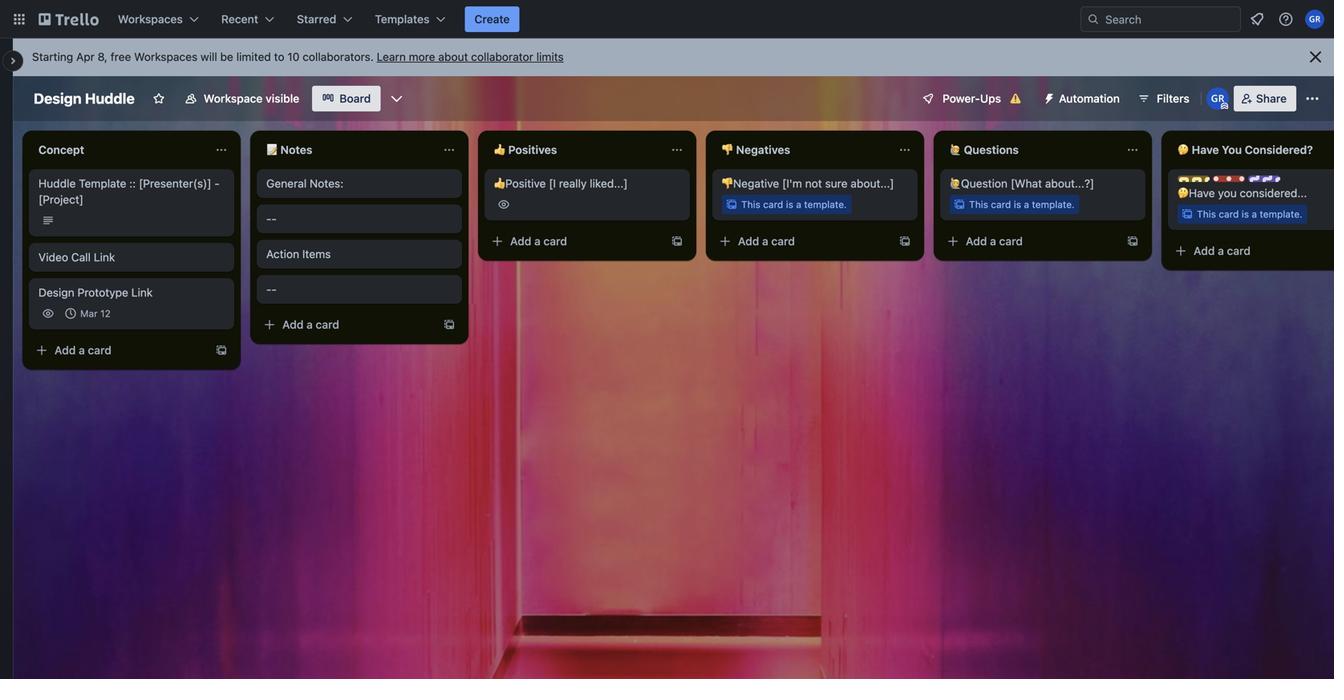 Task type: vqa. For each thing, say whether or not it's contained in the screenshot.
Add a card button underneath 🤔Have you considered... 'link' a
yes



Task type: locate. For each thing, give the bounding box(es) containing it.
color: yellow, title: none image
[[1178, 176, 1210, 182]]

link right the call
[[94, 251, 115, 264]]

template. down "👎negative [i'm not sure about...]" link
[[804, 199, 847, 210]]

2 create from template… image from the left
[[899, 235, 912, 248]]

design inside design huddle text field
[[34, 90, 82, 107]]

greg robinson (gregrobinson96) image
[[1306, 10, 1325, 29]]

create from template… image for sure
[[899, 235, 912, 248]]

0 vertical spatial -- link
[[266, 211, 453, 227]]

is down '🤔have you considered...'
[[1242, 209, 1249, 220]]

2 horizontal spatial this
[[1197, 209, 1216, 220]]

add down 🙋question
[[966, 235, 987, 248]]

link for video call link
[[94, 251, 115, 264]]

this card is a template.
[[741, 199, 847, 210], [969, 199, 1075, 210], [1197, 209, 1303, 220]]

12
[[100, 308, 111, 319]]

-- link up action items link
[[266, 211, 453, 227]]

add a card button down 👎negative [i'm not sure about...]
[[713, 229, 889, 254]]

add a card down 🙋question
[[966, 235, 1023, 248]]

add a card button down really
[[485, 229, 661, 254]]

sm image
[[1037, 86, 1059, 108]]

add down the action items
[[282, 318, 304, 331]]

2 horizontal spatial is
[[1242, 209, 1249, 220]]

workspace
[[204, 92, 263, 105]]

-- down action
[[266, 283, 277, 296]]

0 horizontal spatial link
[[94, 251, 115, 264]]

🤔have
[[1178, 187, 1215, 200]]

about...?]
[[1045, 177, 1095, 190]]

--
[[266, 212, 277, 225], [266, 283, 277, 296]]

considered?
[[1245, 143, 1313, 156]]

1 horizontal spatial link
[[131, 286, 153, 299]]

a down you
[[1218, 244, 1224, 258]]

0 horizontal spatial this
[[741, 199, 761, 210]]

add a card for [i'm
[[738, 235, 795, 248]]

add a card down you
[[1194, 244, 1251, 258]]

learn more about collaborator limits link
[[377, 50, 564, 63]]

0 vertical spatial create from template… image
[[443, 319, 456, 331]]

general
[[266, 177, 307, 190]]

1 vertical spatial --
[[266, 283, 277, 296]]

video call link
[[39, 251, 115, 264]]

3 create from template… image from the left
[[1127, 235, 1139, 248]]

ups
[[980, 92, 1001, 105]]

this card is a template. for [what
[[969, 199, 1075, 210]]

add a card down [i at the left of the page
[[510, 235, 567, 248]]

sure
[[825, 177, 848, 190]]

👎
[[722, 143, 733, 156]]

template.
[[804, 199, 847, 210], [1032, 199, 1075, 210], [1260, 209, 1303, 220]]

-- link down action items link
[[266, 282, 453, 298]]

is down [i'm at the right of the page
[[786, 199, 794, 210]]

1 vertical spatial workspaces
[[134, 50, 198, 63]]

not
[[805, 177, 822, 190]]

customize views image
[[389, 91, 405, 107]]

add a card button for [i
[[485, 229, 661, 254]]

card
[[763, 199, 783, 210], [991, 199, 1011, 210], [1219, 209, 1239, 220], [544, 235, 567, 248], [772, 235, 795, 248], [999, 235, 1023, 248], [1227, 244, 1251, 258], [316, 318, 339, 331], [88, 344, 111, 357]]

create from template… image for --
[[443, 319, 456, 331]]

huddle template :: [presenter(s)] - [project] link
[[39, 176, 225, 208]]

add a card button for notes:
[[257, 312, 433, 338]]

limits
[[537, 50, 564, 63]]

create
[[475, 12, 510, 26]]

add for 👎negative [i'm not sure about...]
[[738, 235, 759, 248]]

1 horizontal spatial template.
[[1032, 199, 1075, 210]]

add for 🙋question [what about...?]
[[966, 235, 987, 248]]

Mar 12 checkbox
[[61, 304, 115, 323]]

1 horizontal spatial huddle
[[85, 90, 135, 107]]

prototype
[[77, 286, 128, 299]]

🙋question [what about...?]
[[950, 177, 1095, 190]]

this for 👎negative
[[741, 199, 761, 210]]

create from template… image for liked...]
[[671, 235, 684, 248]]

2 horizontal spatial create from template… image
[[1127, 235, 1139, 248]]

primary element
[[0, 0, 1334, 39]]

a down items
[[307, 318, 313, 331]]

workspaces up free
[[118, 12, 183, 26]]

Search field
[[1100, 7, 1241, 31]]

0 vertical spatial huddle
[[85, 90, 135, 107]]

share button
[[1234, 86, 1297, 112]]

huddle down 8,
[[85, 90, 135, 107]]

is
[[786, 199, 794, 210], [1014, 199, 1021, 210], [1242, 209, 1249, 220]]

create from template… image
[[443, 319, 456, 331], [215, 344, 228, 357]]

open information menu image
[[1278, 11, 1294, 27]]

add a card button down [what on the top of page
[[940, 229, 1117, 254]]

📝 Notes text field
[[257, 137, 437, 163]]

concept
[[39, 143, 84, 156]]

[i
[[549, 177, 556, 190]]

🤔
[[1178, 143, 1189, 156]]

link
[[94, 251, 115, 264], [131, 286, 153, 299]]

1 vertical spatial design
[[39, 286, 74, 299]]

this card is a template. down 🙋question [what about...?] at the top
[[969, 199, 1075, 210]]

add down 🤔have
[[1194, 244, 1215, 258]]

create from template… image
[[671, 235, 684, 248], [899, 235, 912, 248], [1127, 235, 1139, 248]]

template
[[79, 177, 126, 190]]

is for [what
[[1014, 199, 1021, 210]]

a down [i'm at the right of the page
[[796, 199, 802, 210]]

🙋 questions
[[950, 143, 1019, 156]]

-
[[214, 177, 220, 190], [266, 212, 272, 225], [272, 212, 277, 225], [266, 283, 272, 296], [272, 283, 277, 296]]

recent
[[221, 12, 258, 26]]

0 vertical spatial design
[[34, 90, 82, 107]]

this down 🤔have
[[1197, 209, 1216, 220]]

1 vertical spatial link
[[131, 286, 153, 299]]

🤔have you considered...
[[1178, 187, 1307, 200]]

-- link
[[266, 211, 453, 227], [266, 282, 453, 298]]

huddle up '[project]'
[[39, 177, 76, 190]]

add a card button down action items link
[[257, 312, 433, 338]]

1 horizontal spatial create from template… image
[[899, 235, 912, 248]]

1 horizontal spatial this
[[969, 199, 988, 210]]

add a card down items
[[282, 318, 339, 331]]

1 horizontal spatial create from template… image
[[443, 319, 456, 331]]

a down 🙋question
[[990, 235, 996, 248]]

1 create from template… image from the left
[[671, 235, 684, 248]]

2 horizontal spatial this card is a template.
[[1197, 209, 1303, 220]]

1 horizontal spatial this card is a template.
[[969, 199, 1075, 210]]

this down 👎negative
[[741, 199, 761, 210]]

1 horizontal spatial is
[[1014, 199, 1021, 210]]

liked...]
[[590, 177, 628, 190]]

automation
[[1059, 92, 1120, 105]]

this down 🙋question
[[969, 199, 988, 210]]

1 vertical spatial huddle
[[39, 177, 76, 190]]

huddle inside design huddle text field
[[85, 90, 135, 107]]

0 vertical spatial workspaces
[[118, 12, 183, 26]]

📝
[[266, 143, 278, 156]]

greg robinson (gregrobinson96) image
[[1207, 87, 1229, 110]]

0 vertical spatial link
[[94, 251, 115, 264]]

workspaces button
[[108, 6, 209, 32]]

this card is a template. down [i'm at the right of the page
[[741, 199, 847, 210]]

0 horizontal spatial huddle
[[39, 177, 76, 190]]

star or unstar board image
[[152, 92, 165, 105]]

link down "video call link" link
[[131, 286, 153, 299]]

power-
[[943, 92, 980, 105]]

1 -- from the top
[[266, 212, 277, 225]]

template. for about...?]
[[1032, 199, 1075, 210]]

board
[[340, 92, 371, 105]]

limited
[[236, 50, 271, 63]]

👍 Positives text field
[[485, 137, 664, 163]]

👎negative [i'm not sure about...]
[[722, 177, 894, 190]]

this card is a template. down 🤔have you considered... link on the right top of page
[[1197, 209, 1303, 220]]

2 -- link from the top
[[266, 282, 453, 298]]

1 vertical spatial -- link
[[266, 282, 453, 298]]

1 -- link from the top
[[266, 211, 453, 227]]

this member is an admin of this board. image
[[1221, 103, 1228, 110]]

design inside design prototype link link
[[39, 286, 74, 299]]

0 horizontal spatial template.
[[804, 199, 847, 210]]

design down starting
[[34, 90, 82, 107]]

apr
[[76, 50, 95, 63]]

0 horizontal spatial create from template… image
[[215, 344, 228, 357]]

have
[[1192, 143, 1219, 156]]

add a card down 👎negative
[[738, 235, 795, 248]]

0 horizontal spatial is
[[786, 199, 794, 210]]

1 vertical spatial create from template… image
[[215, 344, 228, 357]]

a
[[796, 199, 802, 210], [1024, 199, 1029, 210], [1252, 209, 1257, 220], [534, 235, 541, 248], [762, 235, 769, 248], [990, 235, 996, 248], [1218, 244, 1224, 258], [307, 318, 313, 331], [79, 344, 85, 357]]

add down 👎negative
[[738, 235, 759, 248]]

add a card button for [what
[[940, 229, 1117, 254]]

-- up action
[[266, 212, 277, 225]]

add a card for [i
[[510, 235, 567, 248]]

mar
[[80, 308, 98, 319]]

workspaces
[[118, 12, 183, 26], [134, 50, 198, 63]]

huddle
[[85, 90, 135, 107], [39, 177, 76, 190]]

workspaces down workspaces popup button
[[134, 50, 198, 63]]

👍 positives
[[494, 143, 557, 156]]

template. down 🙋question [what about...?] "link"
[[1032, 199, 1075, 210]]

2 -- from the top
[[266, 283, 277, 296]]

0 vertical spatial --
[[266, 212, 277, 225]]

0 horizontal spatial this card is a template.
[[741, 199, 847, 210]]

workspace visible
[[204, 92, 299, 105]]

is down 🙋question [what about...?] at the top
[[1014, 199, 1021, 210]]

templates button
[[365, 6, 455, 32]]

template. down considered...
[[1260, 209, 1303, 220]]

design prototype link link
[[39, 285, 225, 301]]

0 horizontal spatial create from template… image
[[671, 235, 684, 248]]

design down video
[[39, 286, 74, 299]]

power-ups
[[943, 92, 1001, 105]]

add down 👍positive
[[510, 235, 532, 248]]

call
[[71, 251, 91, 264]]

learn
[[377, 50, 406, 63]]

link for design prototype link
[[131, 286, 153, 299]]



Task type: describe. For each thing, give the bounding box(es) containing it.
video
[[39, 251, 68, 264]]

[project]
[[39, 193, 84, 206]]

- inside huddle template :: [presenter(s)] - [project]
[[214, 177, 220, 190]]

👎negative
[[722, 177, 779, 190]]

add a card for [what
[[966, 235, 1023, 248]]

a down [what on the top of page
[[1024, 199, 1029, 210]]

create button
[[465, 6, 520, 32]]

workspaces inside popup button
[[118, 12, 183, 26]]

free
[[111, 50, 131, 63]]

👎 negatives
[[722, 143, 790, 156]]

🤔 have you considered?
[[1178, 143, 1313, 156]]

add a card button for [i'm
[[713, 229, 889, 254]]

add a card down mar 12 checkbox on the top
[[55, 344, 111, 357]]

[what
[[1011, 177, 1042, 190]]

this for 🙋question
[[969, 199, 988, 210]]

recent button
[[212, 6, 284, 32]]

Board name text field
[[26, 86, 143, 112]]

add a card button down 🤔have you considered... link on the right top of page
[[1168, 238, 1334, 264]]

🙋question [what about...?] link
[[950, 176, 1136, 192]]

create from template… image for video call link
[[215, 344, 228, 357]]

🙋 Questions text field
[[940, 137, 1120, 163]]

👍
[[494, 143, 506, 156]]

considered...
[[1240, 187, 1307, 200]]

add a card button down 12
[[29, 338, 205, 363]]

color: red, title: none image
[[1213, 176, 1245, 182]]

2 horizontal spatial template.
[[1260, 209, 1303, 220]]

starting apr 8, free workspaces will be limited to 10 collaborators. learn more about collaborator limits
[[32, 50, 564, 63]]

design huddle
[[34, 90, 135, 107]]

notes
[[280, 143, 313, 156]]

collaborators.
[[303, 50, 374, 63]]

📝 notes
[[266, 143, 313, 156]]

a down mar 12 checkbox on the top
[[79, 344, 85, 357]]

general notes:
[[266, 177, 344, 190]]

items
[[302, 248, 331, 261]]

Concept text field
[[29, 137, 209, 163]]

automation button
[[1037, 86, 1130, 112]]

🙋
[[950, 143, 961, 156]]

design prototype link
[[39, 286, 153, 299]]

workspace visible button
[[175, 86, 309, 112]]

really
[[559, 177, 587, 190]]

add for general notes:
[[282, 318, 304, 331]]

👎 Negatives text field
[[713, 137, 892, 163]]

0 notifications image
[[1248, 10, 1267, 29]]

more
[[409, 50, 435, 63]]

questions
[[964, 143, 1019, 156]]

visible
[[266, 92, 299, 105]]

design for design huddle
[[34, 90, 82, 107]]

is for [i'm
[[786, 199, 794, 210]]

🤔 Have You Considered? text field
[[1168, 137, 1334, 163]]

action
[[266, 248, 299, 261]]

you
[[1218, 187, 1237, 200]]

action items link
[[266, 246, 453, 262]]

a down 👎negative
[[762, 235, 769, 248]]

👍positive
[[494, 177, 546, 190]]

show menu image
[[1305, 91, 1321, 107]]

negatives
[[736, 143, 790, 156]]

huddle inside huddle template :: [presenter(s)] - [project]
[[39, 177, 76, 190]]

🤔have you considered... link
[[1178, 185, 1334, 201]]

starred
[[297, 12, 336, 26]]

positives
[[508, 143, 557, 156]]

templates
[[375, 12, 430, 26]]

👍positive [i really liked...]
[[494, 177, 628, 190]]

[i'm
[[782, 177, 802, 190]]

add down mar 12 checkbox on the top
[[55, 344, 76, 357]]

::
[[129, 177, 136, 190]]

[presenter(s)]
[[139, 177, 211, 190]]

video call link link
[[39, 250, 225, 266]]

template. for not
[[804, 199, 847, 210]]

about...]
[[851, 177, 894, 190]]

filters button
[[1133, 86, 1195, 112]]

general notes: link
[[266, 176, 453, 192]]

notes:
[[310, 177, 344, 190]]

starting
[[32, 50, 73, 63]]

power-ups button
[[911, 86, 1034, 112]]

action items
[[266, 248, 331, 261]]

👍positive [i really liked...] link
[[494, 176, 680, 192]]

design for design prototype link
[[39, 286, 74, 299]]

color: purple, title: none image
[[1249, 176, 1281, 182]]

you
[[1222, 143, 1242, 156]]

🙋question
[[950, 177, 1008, 190]]

👎negative [i'm not sure about...] link
[[722, 176, 908, 192]]

board link
[[312, 86, 381, 112]]

back to home image
[[39, 6, 99, 32]]

this card is a template. for [i'm
[[741, 199, 847, 210]]

about
[[438, 50, 468, 63]]

search image
[[1087, 13, 1100, 26]]

huddle template :: [presenter(s)] - [project]
[[39, 177, 220, 206]]

will
[[201, 50, 217, 63]]

starred button
[[287, 6, 362, 32]]

8,
[[98, 50, 108, 63]]

a down 🤔have you considered... link on the right top of page
[[1252, 209, 1257, 220]]

a down 👍positive
[[534, 235, 541, 248]]

to
[[274, 50, 285, 63]]

be
[[220, 50, 233, 63]]

mar 12
[[80, 308, 111, 319]]

filters
[[1157, 92, 1190, 105]]

add a card for notes:
[[282, 318, 339, 331]]

share
[[1256, 92, 1287, 105]]

add for 👍positive [i really liked...]
[[510, 235, 532, 248]]

10
[[288, 50, 300, 63]]



